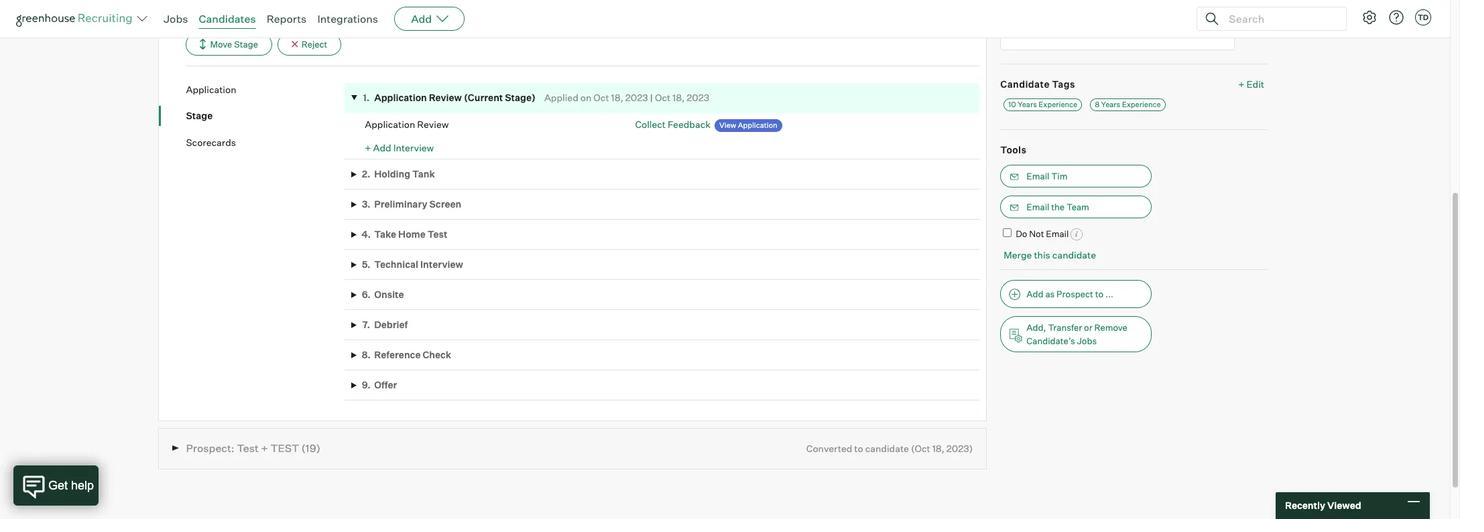 Task type: describe. For each thing, give the bounding box(es) containing it.
4.
[[362, 229, 371, 240]]

+ for + edit
[[1239, 78, 1245, 90]]

8 years experience link
[[1090, 99, 1166, 111]]

this
[[1034, 250, 1051, 261]]

8 years experience
[[1095, 100, 1161, 109]]

onsite
[[374, 289, 404, 301]]

tags
[[1052, 78, 1075, 90]]

move stage
[[210, 39, 258, 49]]

configure image
[[1362, 9, 1378, 25]]

feedback
[[668, 118, 711, 130]]

tim
[[1051, 171, 1068, 181]]

add for add as prospect to ...
[[1027, 289, 1044, 300]]

tools
[[1001, 144, 1027, 156]]

test
[[270, 442, 299, 455]]

1 horizontal spatial 18,
[[673, 92, 685, 103]]

4. take home test
[[362, 229, 447, 240]]

2.
[[362, 169, 371, 180]]

0 horizontal spatial 18,
[[611, 92, 623, 103]]

9. offer
[[362, 380, 397, 391]]

application link
[[186, 83, 345, 96]]

td
[[1418, 13, 1429, 22]]

recently
[[1285, 500, 1326, 512]]

email the team
[[1027, 202, 1089, 212]]

2 horizontal spatial 18,
[[932, 443, 945, 455]]

3.
[[362, 199, 371, 210]]

reports
[[267, 12, 307, 25]]

holding
[[374, 169, 410, 180]]

scorecards
[[186, 136, 236, 148]]

2023)
[[947, 443, 973, 455]]

take
[[374, 229, 396, 240]]

1 oct from the left
[[594, 92, 609, 103]]

move stage button
[[186, 33, 272, 55]]

dummy)
[[287, 2, 325, 14]]

screen
[[429, 199, 461, 210]]

td button
[[1415, 9, 1431, 25]]

1 2023 from the left
[[625, 92, 648, 103]]

jobs inside 'add, transfer or remove candidate's jobs'
[[1077, 336, 1097, 347]]

application right view
[[738, 120, 777, 130]]

prospect
[[1057, 289, 1093, 300]]

jobs link
[[164, 12, 188, 25]]

6. onsite
[[362, 289, 404, 301]]

1 vertical spatial test
[[237, 442, 259, 455]]

8.
[[362, 350, 371, 361]]

merge this candidate link
[[1004, 250, 1096, 261]]

or
[[1084, 322, 1093, 333]]

candidate
[[1001, 78, 1050, 90]]

check
[[423, 350, 451, 361]]

prospect: test + test (19)
[[186, 442, 320, 455]]

applied on  oct 18, 2023 | oct 18, 2023
[[544, 92, 710, 103]]

(uni)
[[237, 2, 260, 14]]

email tim button
[[1001, 165, 1152, 187]]

preliminary
[[374, 199, 427, 210]]

stage link
[[186, 109, 345, 122]]

1 vertical spatial to
[[854, 443, 863, 455]]

application up + add interview
[[365, 119, 415, 130]]

interview for 5. technical interview
[[420, 259, 463, 270]]

add button
[[394, 7, 465, 31]]

Search text field
[[1226, 9, 1334, 28]]

recently viewed
[[1285, 500, 1361, 512]]

10 years experience
[[1009, 100, 1078, 109]]

do
[[1016, 228, 1027, 239]]

email the team button
[[1001, 196, 1152, 218]]

(19)
[[301, 442, 320, 455]]

5. technical interview
[[362, 259, 463, 270]]

add, transfer or remove candidate's jobs button
[[1001, 316, 1152, 353]]

+ edit
[[1239, 78, 1265, 90]]

...
[[1106, 289, 1114, 300]]

view
[[719, 120, 736, 130]]

edit
[[1247, 78, 1265, 90]]

7.
[[362, 319, 370, 331]]

blasts
[[208, 2, 235, 14]]

add,
[[1027, 322, 1046, 333]]

collect feedback link
[[635, 118, 711, 130]]

collect
[[635, 118, 666, 130]]

viewed
[[1327, 500, 1361, 512]]

view application
[[719, 120, 777, 130]]

as
[[1046, 289, 1055, 300]]

debrief
[[374, 319, 408, 331]]

integrations
[[317, 12, 378, 25]]

application review
[[365, 119, 449, 130]]



Task type: vqa. For each thing, say whether or not it's contained in the screenshot.


Task type: locate. For each thing, give the bounding box(es) containing it.
2 horizontal spatial +
[[1239, 78, 1245, 90]]

0 vertical spatial stage
[[234, 39, 258, 49]]

email right not
[[1046, 228, 1069, 239]]

email inside email tim button
[[1027, 171, 1050, 181]]

candidate left the (oct
[[865, 443, 909, 455]]

1 horizontal spatial to
[[1095, 289, 1104, 300]]

18, up collect feedback on the top left
[[673, 92, 685, 103]]

review down the 1. application review (current stage) on the top of page
[[417, 119, 449, 130]]

0 horizontal spatial stage
[[186, 110, 213, 121]]

reports link
[[267, 12, 307, 25]]

candidates
[[199, 12, 256, 25]]

0 horizontal spatial oct
[[594, 92, 609, 103]]

years for 8
[[1101, 100, 1121, 109]]

stage)
[[505, 92, 536, 103]]

add inside add as prospect to ... button
[[1027, 289, 1044, 300]]

td button
[[1413, 7, 1434, 28]]

to
[[1095, 289, 1104, 300], [854, 443, 863, 455]]

2 vertical spatial +
[[261, 442, 268, 455]]

8. reference check
[[362, 350, 451, 361]]

email for email the team
[[1027, 202, 1050, 212]]

stage inside button
[[234, 39, 258, 49]]

+ for + add interview
[[365, 142, 371, 153]]

1 horizontal spatial 2023
[[687, 92, 710, 103]]

experience for 10 years experience
[[1039, 100, 1078, 109]]

years for 10
[[1018, 100, 1037, 109]]

1 horizontal spatial candidate
[[1053, 250, 1096, 261]]

test left the test
[[237, 442, 259, 455]]

1 horizontal spatial test
[[428, 229, 447, 240]]

0 horizontal spatial experience
[[1039, 100, 1078, 109]]

18, right on
[[611, 92, 623, 103]]

1 horizontal spatial experience
[[1122, 100, 1161, 109]]

years right 8
[[1101, 100, 1121, 109]]

scorecards link
[[186, 136, 345, 149]]

email for email tim
[[1027, 171, 1050, 181]]

0 horizontal spatial to
[[854, 443, 863, 455]]

1 vertical spatial +
[[365, 142, 371, 153]]

1.
[[363, 92, 370, 103]]

1 vertical spatial candidate
[[865, 443, 909, 455]]

2 2023 from the left
[[687, 92, 710, 103]]

10
[[1009, 100, 1016, 109]]

view application link
[[715, 119, 782, 132]]

on
[[581, 92, 592, 103]]

add for add
[[411, 12, 432, 25]]

do not email
[[1016, 228, 1069, 239]]

(test
[[262, 2, 285, 14]]

experience
[[1039, 100, 1078, 109], [1122, 100, 1161, 109]]

0 horizontal spatial jobs
[[164, 12, 188, 25]]

0 vertical spatial review
[[429, 92, 462, 103]]

tank
[[412, 169, 435, 180]]

18,
[[611, 92, 623, 103], [673, 92, 685, 103], [932, 443, 945, 455]]

converted to candidate (oct 18, 2023)
[[806, 443, 973, 455]]

team
[[1067, 202, 1089, 212]]

candidate
[[1053, 250, 1096, 261], [865, 443, 909, 455]]

8
[[1095, 100, 1100, 109]]

candidate for this
[[1053, 250, 1096, 261]]

0 horizontal spatial add
[[373, 142, 391, 153]]

+
[[1239, 78, 1245, 90], [365, 142, 371, 153], [261, 442, 268, 455]]

18, right the (oct
[[932, 443, 945, 455]]

0 horizontal spatial years
[[1018, 100, 1037, 109]]

jobs
[[164, 12, 188, 25], [1077, 336, 1097, 347]]

oct right |
[[655, 92, 671, 103]]

1 years from the left
[[1018, 100, 1037, 109]]

jobs left the blasts
[[164, 12, 188, 25]]

+ left the test
[[261, 442, 268, 455]]

test right home
[[428, 229, 447, 240]]

0 horizontal spatial +
[[261, 442, 268, 455]]

oct right on
[[594, 92, 609, 103]]

10 years experience link
[[1004, 99, 1082, 111]]

6.
[[362, 289, 371, 301]]

0 horizontal spatial candidate
[[865, 443, 909, 455]]

1 vertical spatial add
[[373, 142, 391, 153]]

1 horizontal spatial oct
[[655, 92, 671, 103]]

to inside button
[[1095, 289, 1104, 300]]

+ left edit
[[1239, 78, 1245, 90]]

interview for + add interview
[[393, 142, 434, 153]]

1 horizontal spatial stage
[[234, 39, 258, 49]]

2 oct from the left
[[655, 92, 671, 103]]

+ edit link
[[1235, 75, 1268, 93]]

review
[[429, 92, 462, 103], [417, 119, 449, 130]]

add as prospect to ... button
[[1001, 280, 1152, 308]]

years right 10
[[1018, 100, 1037, 109]]

jobs down or
[[1077, 336, 1097, 347]]

email left the
[[1027, 202, 1050, 212]]

email tim
[[1027, 171, 1068, 181]]

|
[[650, 92, 653, 103]]

experience down tags
[[1039, 100, 1078, 109]]

greenhouse recruiting image
[[16, 11, 137, 27]]

Do Not Email checkbox
[[1003, 228, 1012, 237]]

1 vertical spatial email
[[1027, 202, 1050, 212]]

integrations link
[[317, 12, 378, 25]]

3. preliminary screen
[[362, 199, 461, 210]]

move
[[210, 39, 232, 49]]

0 horizontal spatial test
[[237, 442, 259, 455]]

0 vertical spatial email
[[1027, 171, 1050, 181]]

stage right move
[[234, 39, 258, 49]]

application
[[186, 84, 236, 95], [374, 92, 427, 103], [365, 119, 415, 130], [738, 120, 777, 130]]

1 horizontal spatial +
[[365, 142, 371, 153]]

email left tim
[[1027, 171, 1050, 181]]

0 vertical spatial candidate
[[1053, 250, 1096, 261]]

the
[[1051, 202, 1065, 212]]

interview down 'application review'
[[393, 142, 434, 153]]

application down move
[[186, 84, 236, 95]]

1 vertical spatial stage
[[186, 110, 213, 121]]

home
[[398, 229, 426, 240]]

1 experience from the left
[[1039, 100, 1078, 109]]

test
[[428, 229, 447, 240], [237, 442, 259, 455]]

merge
[[1004, 250, 1032, 261]]

collect feedback
[[635, 118, 711, 130]]

1 vertical spatial review
[[417, 119, 449, 130]]

prospect:
[[186, 442, 235, 455]]

candidate right this
[[1053, 250, 1096, 261]]

review left (current
[[429, 92, 462, 103]]

remove
[[1095, 322, 1128, 333]]

technical
[[374, 259, 418, 270]]

0 vertical spatial interview
[[393, 142, 434, 153]]

1 vertical spatial jobs
[[1077, 336, 1097, 347]]

candidates link
[[199, 12, 256, 25]]

2 experience from the left
[[1122, 100, 1161, 109]]

applied
[[544, 92, 578, 103]]

0 vertical spatial +
[[1239, 78, 1245, 90]]

1 vertical spatial interview
[[420, 259, 463, 270]]

0 vertical spatial jobs
[[164, 12, 188, 25]]

2 vertical spatial email
[[1046, 228, 1069, 239]]

2. holding tank
[[362, 169, 435, 180]]

experience for 8 years experience
[[1122, 100, 1161, 109]]

1 horizontal spatial years
[[1101, 100, 1121, 109]]

email
[[1027, 171, 1050, 181], [1027, 202, 1050, 212], [1046, 228, 1069, 239]]

to right converted
[[854, 443, 863, 455]]

interview down home
[[420, 259, 463, 270]]

email inside email the team button
[[1027, 202, 1050, 212]]

candidate for to
[[865, 443, 909, 455]]

0 vertical spatial test
[[428, 229, 447, 240]]

converted
[[806, 443, 852, 455]]

2 vertical spatial add
[[1027, 289, 1044, 300]]

1. application review (current stage)
[[363, 92, 536, 103]]

experience right 8
[[1122, 100, 1161, 109]]

club
[[186, 2, 206, 14]]

(current
[[464, 92, 503, 103]]

7. debrief
[[362, 319, 408, 331]]

None text field
[[1001, 0, 1235, 50]]

2 horizontal spatial add
[[1027, 289, 1044, 300]]

0 vertical spatial add
[[411, 12, 432, 25]]

reject button
[[277, 33, 342, 55]]

add inside add popup button
[[411, 12, 432, 25]]

transfer
[[1048, 322, 1082, 333]]

offer
[[374, 380, 397, 391]]

candidate tags
[[1001, 78, 1075, 90]]

candidate's
[[1027, 336, 1075, 347]]

add, transfer or remove candidate's jobs
[[1027, 322, 1128, 347]]

2 years from the left
[[1101, 100, 1121, 109]]

0 horizontal spatial 2023
[[625, 92, 648, 103]]

stage
[[234, 39, 258, 49], [186, 110, 213, 121]]

2023 left |
[[625, 92, 648, 103]]

oct
[[594, 92, 609, 103], [655, 92, 671, 103]]

stage up scorecards
[[186, 110, 213, 121]]

2023
[[625, 92, 648, 103], [687, 92, 710, 103]]

1 horizontal spatial add
[[411, 12, 432, 25]]

+ up 2.
[[365, 142, 371, 153]]

reference
[[374, 350, 421, 361]]

0 vertical spatial to
[[1095, 289, 1104, 300]]

to left ...
[[1095, 289, 1104, 300]]

+ add interview
[[365, 142, 434, 153]]

2023 up feedback
[[687, 92, 710, 103]]

1 horizontal spatial jobs
[[1077, 336, 1097, 347]]

application up 'application review'
[[374, 92, 427, 103]]

reject
[[302, 39, 327, 49]]

merge this candidate
[[1004, 250, 1096, 261]]

5.
[[362, 259, 371, 270]]



